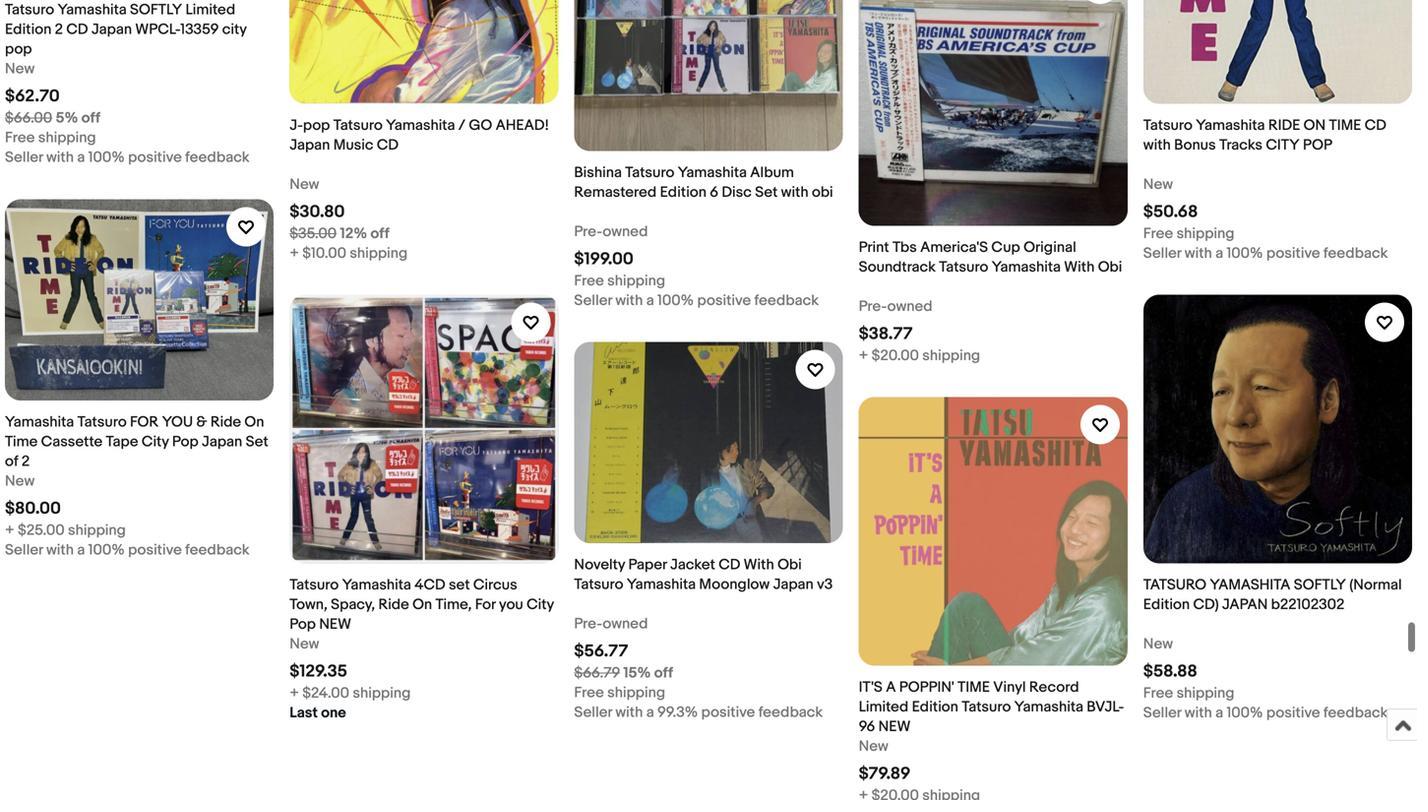 Task type: describe. For each thing, give the bounding box(es) containing it.
new text field for $30.80
[[290, 174, 319, 194]]

bvjl-
[[1087, 698, 1124, 716]]

ahead!
[[496, 116, 549, 134]]

pre-owned $38.77 + $20.00 shipping
[[859, 298, 981, 364]]

b22102302
[[1271, 596, 1345, 614]]

tatsuro inside tatsuro yamashita ride on time cd with bonus tracks city pop
[[1144, 116, 1193, 134]]

$50.68
[[1144, 202, 1198, 222]]

shipping inside new $58.88 free shipping seller with a 100% positive feedback
[[1177, 685, 1235, 702]]

softly for tatsuro yamashita softly limited edition 2 cd japan wpcl-13359  city pop new $62.70 $66.00 5% off free shipping seller with a 100% positive feedback
[[130, 1, 182, 19]]

moonglow
[[699, 576, 770, 594]]

previous price $66.00 5% off text field
[[5, 108, 100, 128]]

12%
[[340, 225, 367, 242]]

tatsuro inside "print tbs america's cup original soundtrack tatsuro yamashita with obi"
[[939, 258, 989, 276]]

new $58.88 free shipping seller with a 100% positive feedback
[[1144, 635, 1388, 722]]

ride
[[1269, 116, 1301, 134]]

shipping inside tatsuro yamashita 4cd set circus town, spacy, ride on time, for you city pop new new $129.35 + $24.00 shipping last one
[[353, 685, 411, 702]]

city
[[1266, 136, 1300, 154]]

yamashita inside tatsuro yamashita 4cd set circus town, spacy, ride on time, for you city pop new new $129.35 + $24.00 shipping last one
[[342, 576, 411, 594]]

on inside yamashita tatsuro for you & ride on time cassette tape city pop japan set of 2 new $80.00 + $25.00 shipping seller with a 100% positive feedback
[[245, 414, 264, 431]]

$62.70 text field
[[5, 86, 60, 107]]

100% inside new $50.68 free shipping seller with a 100% positive feedback
[[1227, 244, 1264, 262]]

seller with a 100% positive feedback text field for $50.68
[[1144, 243, 1388, 263]]

$38.77 text field
[[859, 324, 913, 344]]

tatsuro
[[1144, 576, 1207, 594]]

tracks
[[1220, 136, 1263, 154]]

$199.00
[[574, 249, 634, 269]]

america's
[[921, 238, 988, 256]]

on
[[1304, 116, 1326, 134]]

positive inside yamashita tatsuro for you & ride on time cassette tape city pop japan set of 2 new $80.00 + $25.00 shipping seller with a 100% positive feedback
[[128, 542, 182, 559]]

+ $24.00 shipping text field
[[290, 684, 411, 703]]

with inside the novelty paper jacket cd with obi tatsuro yamashita moonglow japan v3
[[744, 556, 774, 574]]

soundtrack
[[859, 258, 936, 276]]

circus
[[473, 576, 518, 594]]

$56.77
[[574, 641, 628, 662]]

tatsuro yamashita 4cd set circus town, spacy, ride on time, for you city pop new new $129.35 + $24.00 shipping last one
[[290, 576, 554, 722]]

print tbs america's cup original soundtrack tatsuro yamashita with obi
[[859, 238, 1123, 276]]

wpcl-
[[135, 21, 180, 38]]

one
[[321, 704, 346, 722]]

new $30.80 $35.00 12% off + $10.00 shipping
[[290, 175, 408, 262]]

13359
[[180, 21, 219, 38]]

tbs
[[893, 238, 917, 256]]

pop inside tatsuro yamashita softly limited edition 2 cd japan wpcl-13359  city pop new $62.70 $66.00 5% off free shipping seller with a 100% positive feedback
[[5, 40, 32, 58]]

6
[[710, 183, 719, 201]]

pop inside yamashita tatsuro for you & ride on time cassette tape city pop japan set of 2 new $80.00 + $25.00 shipping seller with a 100% positive feedback
[[172, 433, 199, 451]]

seller with a 100% positive feedback text field for tatsuro
[[5, 541, 250, 560]]

Free shipping text field
[[574, 683, 666, 703]]

off inside new $30.80 $35.00 12% off + $10.00 shipping
[[371, 225, 390, 242]]

a
[[886, 679, 896, 696]]

$62.70
[[5, 86, 60, 107]]

edition inside tatsuro yamashita softly  (normal edition cd) japan b22102302
[[1144, 596, 1190, 614]]

vinyl
[[994, 679, 1026, 696]]

pre-owned text field for $38.77
[[859, 297, 933, 316]]

novelty paper jacket cd with obi tatsuro yamashita moonglow japan v3
[[574, 556, 833, 594]]

time
[[5, 433, 38, 451]]

city
[[222, 21, 247, 38]]

off inside tatsuro yamashita softly limited edition 2 cd japan wpcl-13359  city pop new $62.70 $66.00 5% off free shipping seller with a 100% positive feedback
[[81, 109, 100, 127]]

$30.80
[[290, 202, 345, 222]]

you
[[499, 596, 523, 614]]

new inside tatsuro yamashita 4cd set circus town, spacy, ride on time, for you city pop new new $129.35 + $24.00 shipping last one
[[290, 635, 319, 653]]

$199.00 text field
[[574, 249, 634, 269]]

positive inside pre-owned $56.77 $66.79 15% off free shipping seller with a 99.3% positive feedback
[[702, 704, 755, 722]]

of
[[5, 453, 18, 471]]

with inside new $58.88 free shipping seller with a 100% positive feedback
[[1185, 704, 1213, 722]]

seller inside yamashita tatsuro for you & ride on time cassette tape city pop japan set of 2 new $80.00 + $25.00 shipping seller with a 100% positive feedback
[[5, 542, 43, 559]]

album
[[750, 164, 794, 181]]

music
[[333, 136, 374, 154]]

+ inside tatsuro yamashita 4cd set circus town, spacy, ride on time, for you city pop new new $129.35 + $24.00 shipping last one
[[290, 685, 299, 702]]

new inside it's a poppin' time vinyl record limited edition tatsuro yamashita bvjl- 96 new new $79.89
[[859, 738, 889, 755]]

positive inside new $58.88 free shipping seller with a 100% positive feedback
[[1267, 704, 1321, 722]]

with inside pre-owned $199.00 free shipping seller with a 100% positive feedback
[[616, 292, 643, 309]]

Seller with a 99.3% positive feedback text field
[[574, 703, 823, 723]]

shipping inside new $50.68 free shipping seller with a 100% positive feedback
[[1177, 225, 1235, 242]]

free shipping text field for $58.88
[[1144, 684, 1235, 703]]

disc
[[722, 183, 752, 201]]

$66.00
[[5, 109, 52, 127]]

$24.00
[[302, 685, 350, 702]]

feedback inside pre-owned $199.00 free shipping seller with a 100% positive feedback
[[755, 292, 819, 309]]

shipping inside yamashita tatsuro for you & ride on time cassette tape city pop japan set of 2 new $80.00 + $25.00 shipping seller with a 100% positive feedback
[[68, 522, 126, 540]]

with inside tatsuro yamashita ride on time cd with bonus tracks city pop
[[1144, 136, 1171, 154]]

2 inside yamashita tatsuro for you & ride on time cassette tape city pop japan set of 2 new $80.00 + $25.00 shipping seller with a 100% positive feedback
[[21, 453, 30, 471]]

yamashita inside it's a poppin' time vinyl record limited edition tatsuro yamashita bvjl- 96 new new $79.89
[[1015, 698, 1084, 716]]

j-pop tatsuro yamashita / go ahead! japan music cd
[[290, 116, 549, 154]]

v3
[[817, 576, 833, 594]]

100% inside yamashita tatsuro for you & ride on time cassette tape city pop japan set of 2 new $80.00 + $25.00 shipping seller with a 100% positive feedback
[[88, 542, 125, 559]]

j-
[[290, 116, 303, 134]]

pre- for $56.77
[[574, 615, 603, 633]]

100% inside tatsuro yamashita softly limited edition 2 cd japan wpcl-13359  city pop new $62.70 $66.00 5% off free shipping seller with a 100% positive feedback
[[88, 149, 125, 166]]

pop inside tatsuro yamashita 4cd set circus town, spacy, ride on time, for you city pop new new $129.35 + $24.00 shipping last one
[[290, 616, 316, 633]]

yamashita tatsuro for you & ride on time cassette tape city pop japan set of 2 new $80.00 + $25.00 shipping seller with a 100% positive feedback
[[5, 414, 268, 559]]

shipping inside pre-owned $199.00 free shipping seller with a 100% positive feedback
[[608, 272, 666, 290]]

a inside tatsuro yamashita softly limited edition 2 cd japan wpcl-13359  city pop new $62.70 $66.00 5% off free shipping seller with a 100% positive feedback
[[77, 149, 85, 166]]

time inside it's a poppin' time vinyl record limited edition tatsuro yamashita bvjl- 96 new new $79.89
[[958, 679, 990, 696]]

pre-owned text field for $199.00
[[574, 222, 648, 241]]

$30.80 text field
[[290, 202, 345, 222]]

tatsuro yamashita softly limited edition 2 cd japan wpcl-13359  city pop new $62.70 $66.00 5% off free shipping seller with a 100% positive feedback
[[5, 1, 250, 166]]

$129.35
[[290, 661, 347, 682]]

tape
[[106, 433, 138, 451]]

tatsuro yamashita ride on time cd with bonus tracks city pop
[[1144, 116, 1387, 154]]

pop inside j-pop tatsuro yamashita / go ahead! japan music cd
[[303, 116, 330, 134]]

tatsuro inside bishina tatsuro yamashita album remastered edition 6 disc set with obi
[[625, 164, 675, 181]]

new inside new $58.88 free shipping seller with a 100% positive feedback
[[1144, 635, 1173, 653]]

new text field for $129.35
[[290, 634, 319, 654]]

edition inside bishina tatsuro yamashita album remastered edition 6 disc set with obi
[[660, 183, 707, 201]]

new text field for new
[[5, 472, 35, 491]]

cd inside the novelty paper jacket cd with obi tatsuro yamashita moonglow japan v3
[[719, 556, 741, 574]]

set inside bishina tatsuro yamashita album remastered edition 6 disc set with obi
[[755, 183, 778, 201]]

with inside new $50.68 free shipping seller with a 100% positive feedback
[[1185, 244, 1213, 262]]

for
[[475, 596, 496, 614]]

feedback inside pre-owned $56.77 $66.79 15% off free shipping seller with a 99.3% positive feedback
[[759, 704, 823, 722]]

pre-owned $56.77 $66.79 15% off free shipping seller with a 99.3% positive feedback
[[574, 615, 823, 722]]

100% inside new $58.88 free shipping seller with a 100% positive feedback
[[1227, 704, 1264, 722]]

go
[[469, 116, 492, 134]]

+ inside pre-owned $38.77 + $20.00 shipping
[[859, 347, 868, 364]]

pop
[[1303, 136, 1333, 154]]

tatsuro yamashita softly  (normal edition cd) japan b22102302
[[1144, 576, 1402, 614]]

jacket
[[670, 556, 716, 574]]

previous price $35.00 12% off text field
[[290, 224, 390, 243]]

cd inside j-pop tatsuro yamashita / go ahead! japan music cd
[[377, 136, 399, 154]]

novelty
[[574, 556, 625, 574]]

previous price $66.79 15% off text field
[[574, 664, 673, 683]]

free shipping text field down 5%
[[5, 128, 96, 148]]

+ $10.00 shipping text field
[[290, 243, 408, 263]]

owned for $199.00
[[603, 223, 648, 240]]

time,
[[436, 596, 472, 614]]

/
[[458, 116, 466, 134]]

cd)
[[1194, 596, 1219, 614]]

new inside it's a poppin' time vinyl record limited edition tatsuro yamashita bvjl- 96 new new $79.89
[[879, 718, 911, 736]]

seller inside new $50.68 free shipping seller with a 100% positive feedback
[[1144, 244, 1182, 262]]

&
[[196, 414, 207, 431]]

4cd
[[415, 576, 446, 594]]

5%
[[56, 109, 78, 127]]

tatsuro inside yamashita tatsuro for you & ride on time cassette tape city pop japan set of 2 new $80.00 + $25.00 shipping seller with a 100% positive feedback
[[77, 414, 127, 431]]

bishina
[[574, 164, 622, 181]]

feedback inside new $50.68 free shipping seller with a 100% positive feedback
[[1324, 244, 1388, 262]]

cup
[[992, 238, 1021, 256]]

pre- for $199.00
[[574, 223, 603, 240]]

city inside tatsuro yamashita 4cd set circus town, spacy, ride on time, for you city pop new new $129.35 + $24.00 shipping last one
[[527, 596, 554, 614]]

tatsuro inside it's a poppin' time vinyl record limited edition tatsuro yamashita bvjl- 96 new new $79.89
[[962, 698, 1011, 716]]

yamashita inside yamashita tatsuro for you & ride on time cassette tape city pop japan set of 2 new $80.00 + $25.00 shipping seller with a 100% positive feedback
[[5, 414, 74, 431]]

$38.77
[[859, 324, 913, 344]]

obi inside "print tbs america's cup original soundtrack tatsuro yamashita with obi"
[[1098, 258, 1123, 276]]

feedback inside yamashita tatsuro for you & ride on time cassette tape city pop japan set of 2 new $80.00 + $25.00 shipping seller with a 100% positive feedback
[[185, 542, 250, 559]]

seller inside pre-owned $199.00 free shipping seller with a 100% positive feedback
[[574, 292, 612, 309]]

Last one text field
[[290, 703, 346, 723]]

japan inside tatsuro yamashita softly limited edition 2 cd japan wpcl-13359  city pop new $62.70 $66.00 5% off free shipping seller with a 100% positive feedback
[[91, 21, 132, 38]]



Task type: vqa. For each thing, say whether or not it's contained in the screenshot.
New text field for $79.89
yes



Task type: locate. For each thing, give the bounding box(es) containing it.
1 horizontal spatial new
[[879, 718, 911, 736]]

with down + $25.00 shipping text field
[[46, 542, 74, 559]]

free shipping text field down $199.00 text field
[[574, 271, 666, 291]]

owned for $56.77
[[603, 615, 648, 633]]

pre-owned $199.00 free shipping seller with a 100% positive feedback
[[574, 223, 819, 309]]

owned inside pre-owned $199.00 free shipping seller with a 100% positive feedback
[[603, 223, 648, 240]]

tatsuro inside tatsuro yamashita softly limited edition 2 cd japan wpcl-13359  city pop new $62.70 $66.00 5% off free shipping seller with a 100% positive feedback
[[5, 1, 54, 19]]

$58.88 text field
[[1144, 661, 1198, 682]]

yamashita inside j-pop tatsuro yamashita / go ahead! japan music cd
[[386, 116, 455, 134]]

remastered
[[574, 183, 657, 201]]

new $50.68 free shipping seller with a 100% positive feedback
[[1144, 175, 1388, 262]]

with down the $50.68 text box
[[1185, 244, 1213, 262]]

0 horizontal spatial pop
[[172, 433, 199, 451]]

pre- inside pre-owned $56.77 $66.79 15% off free shipping seller with a 99.3% positive feedback
[[574, 615, 603, 633]]

record
[[1030, 679, 1079, 696]]

1 horizontal spatial limited
[[859, 698, 909, 716]]

$10.00
[[302, 244, 346, 262]]

new inside tatsuro yamashita softly limited edition 2 cd japan wpcl-13359  city pop new $62.70 $66.00 5% off free shipping seller with a 100% positive feedback
[[5, 60, 35, 78]]

1 horizontal spatial softly
[[1294, 576, 1347, 594]]

on right &
[[245, 414, 264, 431]]

0 vertical spatial pop
[[5, 40, 32, 58]]

with left obi
[[781, 183, 809, 201]]

positive inside pre-owned $199.00 free shipping seller with a 100% positive feedback
[[697, 292, 751, 309]]

2
[[55, 21, 63, 38], [21, 453, 30, 471]]

yamashita inside "print tbs america's cup original soundtrack tatsuro yamashita with obi"
[[992, 258, 1061, 276]]

1 horizontal spatial obi
[[1098, 258, 1123, 276]]

cd inside tatsuro yamashita ride on time cd with bonus tracks city pop
[[1365, 116, 1387, 134]]

with down $199.00 at the top of the page
[[616, 292, 643, 309]]

1 horizontal spatial ride
[[378, 596, 409, 614]]

1 vertical spatial set
[[246, 433, 268, 451]]

$58.88
[[1144, 661, 1198, 682]]

0 horizontal spatial city
[[142, 433, 169, 451]]

free shipping text field down the $58.88 text box
[[1144, 684, 1235, 703]]

japan left v3
[[773, 576, 814, 594]]

tatsuro up $62.70
[[5, 1, 54, 19]]

0 horizontal spatial ride
[[210, 414, 241, 431]]

a
[[77, 149, 85, 166], [1216, 244, 1224, 262], [646, 292, 654, 309], [77, 542, 85, 559], [646, 704, 654, 722], [1216, 704, 1224, 722]]

free down the $66.00
[[5, 129, 35, 147]]

seller down the $66.00
[[5, 149, 43, 166]]

edition inside it's a poppin' time vinyl record limited edition tatsuro yamashita bvjl- 96 new new $79.89
[[912, 698, 959, 716]]

cd inside tatsuro yamashita softly limited edition 2 cd japan wpcl-13359  city pop new $62.70 $66.00 5% off free shipping seller with a 100% positive feedback
[[66, 21, 88, 38]]

seller down $25.00
[[5, 542, 43, 559]]

feedback inside tatsuro yamashita softly limited edition 2 cd japan wpcl-13359  city pop new $62.70 $66.00 5% off free shipping seller with a 100% positive feedback
[[185, 149, 250, 166]]

1 vertical spatial new text field
[[290, 634, 319, 654]]

tatsuro
[[5, 1, 54, 19], [333, 116, 383, 134], [1144, 116, 1193, 134], [625, 164, 675, 181], [939, 258, 989, 276], [77, 414, 127, 431], [574, 576, 624, 594], [290, 576, 339, 594], [962, 698, 1011, 716]]

$25.00
[[18, 522, 65, 540]]

yamashita inside bishina tatsuro yamashita album remastered edition 6 disc set with obi
[[678, 164, 747, 181]]

tatsuro up remastered
[[625, 164, 675, 181]]

pre-owned text field up $199.00 text field
[[574, 222, 648, 241]]

seller down free shipping text field
[[574, 704, 612, 722]]

0 horizontal spatial set
[[246, 433, 268, 451]]

softly up 'b22102302'
[[1294, 576, 1347, 594]]

Free shipping text field
[[5, 128, 96, 148], [1144, 224, 1235, 243], [574, 271, 666, 291], [1144, 684, 1235, 703]]

off right 5%
[[81, 109, 100, 127]]

tatsuro up 'town,'
[[290, 576, 339, 594]]

$35.00
[[290, 225, 337, 242]]

shipping inside new $30.80 $35.00 12% off + $10.00 shipping
[[350, 244, 408, 262]]

with inside "print tbs america's cup original soundtrack tatsuro yamashita with obi"
[[1064, 258, 1095, 276]]

1 vertical spatial pop
[[303, 116, 330, 134]]

15%
[[623, 665, 651, 682]]

ride inside yamashita tatsuro for you & ride on time cassette tape city pop japan set of 2 new $80.00 + $25.00 shipping seller with a 100% positive feedback
[[210, 414, 241, 431]]

shipping down the $50.68 text box
[[1177, 225, 1235, 242]]

+ up last
[[290, 685, 299, 702]]

0 horizontal spatial new text field
[[5, 472, 35, 491]]

set
[[449, 576, 470, 594]]

0 horizontal spatial new
[[319, 616, 351, 633]]

free down $58.88
[[1144, 685, 1174, 702]]

with down original
[[1064, 258, 1095, 276]]

new text field up $30.80 'text field' at the left top of page
[[290, 174, 319, 194]]

tatsuro up bonus
[[1144, 116, 1193, 134]]

city right you on the left bottom of page
[[527, 596, 554, 614]]

0 horizontal spatial limited
[[186, 1, 235, 19]]

1 horizontal spatial with
[[1064, 258, 1095, 276]]

time inside tatsuro yamashita ride on time cd with bonus tracks city pop
[[1329, 116, 1362, 134]]

Seller with a 100% positive feedback text field
[[5, 148, 250, 167], [1144, 243, 1388, 263], [574, 291, 819, 310], [5, 541, 250, 560], [1144, 703, 1388, 723]]

new down 96
[[859, 738, 889, 755]]

it's a poppin' time vinyl record limited edition tatsuro yamashita bvjl- 96 new new $79.89
[[859, 679, 1124, 785]]

new right 96
[[879, 718, 911, 736]]

0 horizontal spatial with
[[744, 556, 774, 574]]

shipping down 12% on the top
[[350, 244, 408, 262]]

pop down 'town,'
[[290, 616, 316, 633]]

owned inside pre-owned $56.77 $66.79 15% off free shipping seller with a 99.3% positive feedback
[[603, 615, 648, 633]]

seller down $58.88
[[1144, 704, 1182, 722]]

shipping down the $58.88 text box
[[1177, 685, 1235, 702]]

$50.68 text field
[[1144, 202, 1198, 222]]

2 up $62.70 text box
[[55, 21, 63, 38]]

with left bonus
[[1144, 136, 1171, 154]]

0 vertical spatial pop
[[172, 433, 199, 451]]

shipping inside pre-owned $38.77 + $20.00 shipping
[[923, 347, 981, 364]]

1 vertical spatial pre-
[[859, 298, 888, 315]]

0 vertical spatial with
[[1064, 258, 1095, 276]]

pre- inside pre-owned $199.00 free shipping seller with a 100% positive feedback
[[574, 223, 603, 240]]

new up $129.35
[[290, 635, 319, 653]]

cd left wpcl-
[[66, 21, 88, 38]]

0 vertical spatial obi
[[1098, 258, 1123, 276]]

$66.79
[[574, 665, 620, 682]]

free inside pre-owned $56.77 $66.79 15% off free shipping seller with a 99.3% positive feedback
[[574, 684, 604, 702]]

on down 4cd
[[413, 596, 432, 614]]

0 vertical spatial 2
[[55, 21, 63, 38]]

owned up $199.00 text field
[[603, 223, 648, 240]]

0 horizontal spatial time
[[958, 679, 990, 696]]

you
[[162, 414, 193, 431]]

limited
[[186, 1, 235, 19], [859, 698, 909, 716]]

limited inside tatsuro yamashita softly limited edition 2 cd japan wpcl-13359  city pop new $62.70 $66.00 5% off free shipping seller with a 100% positive feedback
[[186, 1, 235, 19]]

pop up $30.80
[[303, 116, 330, 134]]

new
[[319, 616, 351, 633], [879, 718, 911, 736]]

with inside yamashita tatsuro for you & ride on time cassette tape city pop japan set of 2 new $80.00 + $25.00 shipping seller with a 100% positive feedback
[[46, 542, 74, 559]]

0 vertical spatial time
[[1329, 116, 1362, 134]]

off right 15% at the left bottom of page
[[654, 665, 673, 682]]

$79.89
[[859, 764, 911, 785]]

last
[[290, 704, 318, 722]]

softly for tatsuro yamashita softly  (normal edition cd) japan b22102302
[[1294, 576, 1347, 594]]

0 horizontal spatial pop
[[5, 40, 32, 58]]

original
[[1024, 238, 1077, 256]]

1 horizontal spatial pop
[[290, 616, 316, 633]]

town,
[[290, 596, 328, 614]]

New text field
[[5, 59, 35, 79], [290, 174, 319, 194], [1144, 174, 1173, 194], [1144, 634, 1173, 654], [859, 737, 889, 756]]

pop
[[172, 433, 199, 451], [290, 616, 316, 633]]

japan inside j-pop tatsuro yamashita / go ahead! japan music cd
[[290, 136, 330, 154]]

$80.00
[[5, 499, 61, 519]]

seller inside pre-owned $56.77 $66.79 15% off free shipping seller with a 99.3% positive feedback
[[574, 704, 612, 722]]

ride inside tatsuro yamashita 4cd set circus town, spacy, ride on time, for you city pop new new $129.35 + $24.00 shipping last one
[[378, 596, 409, 614]]

shipping down 5%
[[38, 129, 96, 147]]

1 vertical spatial pop
[[290, 616, 316, 633]]

seller inside tatsuro yamashita softly limited edition 2 cd japan wpcl-13359  city pop new $62.70 $66.00 5% off free shipping seller with a 100% positive feedback
[[5, 149, 43, 166]]

cassette
[[41, 433, 103, 451]]

japan
[[1223, 596, 1268, 614]]

cd
[[66, 21, 88, 38], [1365, 116, 1387, 134], [377, 136, 399, 154], [719, 556, 741, 574]]

1 vertical spatial new
[[879, 718, 911, 736]]

owned
[[603, 223, 648, 240], [888, 298, 933, 315], [603, 615, 648, 633]]

japan left wpcl-
[[91, 21, 132, 38]]

city
[[142, 433, 169, 451], [527, 596, 554, 614]]

new inside yamashita tatsuro for you & ride on time cassette tape city pop japan set of 2 new $80.00 + $25.00 shipping seller with a 100% positive feedback
[[5, 473, 35, 490]]

obi
[[1098, 258, 1123, 276], [778, 556, 802, 574]]

0 vertical spatial city
[[142, 433, 169, 451]]

with
[[1064, 258, 1095, 276], [744, 556, 774, 574]]

seller down $199.00 at the top of the page
[[574, 292, 612, 309]]

2 vertical spatial off
[[654, 665, 673, 682]]

$20.00
[[872, 347, 919, 364]]

ride right &
[[210, 414, 241, 431]]

1 vertical spatial pre-owned text field
[[859, 297, 933, 316]]

free shipping text field for $50.68
[[1144, 224, 1235, 243]]

96
[[859, 718, 875, 736]]

edition up $62.70
[[5, 21, 52, 38]]

0 vertical spatial new
[[319, 616, 351, 633]]

shipping down $199.00 text field
[[608, 272, 666, 290]]

a inside new $58.88 free shipping seller with a 100% positive feedback
[[1216, 704, 1224, 722]]

new up $58.88
[[1144, 635, 1173, 653]]

1 horizontal spatial off
[[371, 225, 390, 242]]

with down 5%
[[46, 149, 74, 166]]

poppin'
[[900, 679, 955, 696]]

99.3%
[[658, 704, 698, 722]]

a inside pre-owned $199.00 free shipping seller with a 100% positive feedback
[[646, 292, 654, 309]]

city inside yamashita tatsuro for you & ride on time cassette tape city pop japan set of 2 new $80.00 + $25.00 shipping seller with a 100% positive feedback
[[142, 433, 169, 451]]

city down the for
[[142, 433, 169, 451]]

None text field
[[859, 786, 981, 800]]

seller
[[5, 149, 43, 166], [1144, 244, 1182, 262], [574, 292, 612, 309], [5, 542, 43, 559], [574, 704, 612, 722], [1144, 704, 1182, 722]]

+ down $38.77 text box
[[859, 347, 868, 364]]

yamashita inside tatsuro yamashita ride on time cd with bonus tracks city pop
[[1196, 116, 1265, 134]]

0 vertical spatial off
[[81, 109, 100, 127]]

$79.89 text field
[[859, 764, 911, 785]]

2 vertical spatial owned
[[603, 615, 648, 633]]

japan
[[91, 21, 132, 38], [290, 136, 330, 154], [202, 433, 242, 451], [773, 576, 814, 594]]

+ $20.00 shipping text field
[[859, 346, 981, 365]]

tatsuro down america's
[[939, 258, 989, 276]]

1 vertical spatial on
[[413, 596, 432, 614]]

0 vertical spatial set
[[755, 183, 778, 201]]

new text field up $62.70
[[5, 59, 35, 79]]

feedback inside new $58.88 free shipping seller with a 100% positive feedback
[[1324, 704, 1388, 722]]

shipping right $24.00
[[353, 685, 411, 702]]

0 vertical spatial ride
[[210, 414, 241, 431]]

1 vertical spatial owned
[[888, 298, 933, 315]]

a inside pre-owned $56.77 $66.79 15% off free shipping seller with a 99.3% positive feedback
[[646, 704, 654, 722]]

yamashita inside tatsuro yamashita softly limited edition 2 cd japan wpcl-13359  city pop new $62.70 $66.00 5% off free shipping seller with a 100% positive feedback
[[58, 1, 127, 19]]

japan down &
[[202, 433, 242, 451]]

1 vertical spatial city
[[527, 596, 554, 614]]

new down of
[[5, 473, 35, 490]]

2 inside tatsuro yamashita softly limited edition 2 cd japan wpcl-13359  city pop new $62.70 $66.00 5% off free shipping seller with a 100% positive feedback
[[55, 21, 63, 38]]

1 horizontal spatial set
[[755, 183, 778, 201]]

1 horizontal spatial pop
[[303, 116, 330, 134]]

shipping right $20.00
[[923, 347, 981, 364]]

pre-owned text field up $38.77 text box
[[859, 297, 933, 316]]

+ left $25.00
[[5, 522, 14, 540]]

yamashita inside the novelty paper jacket cd with obi tatsuro yamashita moonglow japan v3
[[627, 576, 696, 594]]

0 horizontal spatial softly
[[130, 1, 182, 19]]

owned for $38.77
[[888, 298, 933, 315]]

seller inside new $58.88 free shipping seller with a 100% positive feedback
[[1144, 704, 1182, 722]]

bonus
[[1175, 136, 1216, 154]]

new text field down of
[[5, 472, 35, 491]]

japan down j-
[[290, 136, 330, 154]]

pre- up $199.00 text field
[[574, 223, 603, 240]]

Pre-owned text field
[[574, 222, 648, 241], [859, 297, 933, 316], [574, 614, 648, 634]]

off inside pre-owned $56.77 $66.79 15% off free shipping seller with a 99.3% positive feedback
[[654, 665, 673, 682]]

shipping inside pre-owned $56.77 $66.79 15% off free shipping seller with a 99.3% positive feedback
[[608, 684, 666, 702]]

limited up the 13359 on the top of page
[[186, 1, 235, 19]]

free shipping text field for owned
[[574, 271, 666, 291]]

0 vertical spatial pre-owned text field
[[574, 222, 648, 241]]

tatsuro down novelty
[[574, 576, 624, 594]]

new text field up the $50.68 text box
[[1144, 174, 1173, 194]]

0 vertical spatial owned
[[603, 223, 648, 240]]

pre-owned text field up "$56.77"
[[574, 614, 648, 634]]

owned up "$56.77"
[[603, 615, 648, 633]]

new inside new $50.68 free shipping seller with a 100% positive feedback
[[1144, 175, 1173, 193]]

1 horizontal spatial new text field
[[290, 634, 319, 654]]

seller down $50.68
[[1144, 244, 1182, 262]]

1 vertical spatial with
[[744, 556, 774, 574]]

tatsuro inside j-pop tatsuro yamashita / go ahead! japan music cd
[[333, 116, 383, 134]]

spacy,
[[331, 596, 375, 614]]

2 vertical spatial pre-
[[574, 615, 603, 633]]

with up moonglow
[[744, 556, 774, 574]]

shipping down 15% at the left bottom of page
[[608, 684, 666, 702]]

+ inside yamashita tatsuro for you & ride on time cassette tape city pop japan set of 2 new $80.00 + $25.00 shipping seller with a 100% positive feedback
[[5, 522, 14, 540]]

obi inside the novelty paper jacket cd with obi tatsuro yamashita moonglow japan v3
[[778, 556, 802, 574]]

with
[[1144, 136, 1171, 154], [46, 149, 74, 166], [781, 183, 809, 201], [1185, 244, 1213, 262], [616, 292, 643, 309], [46, 542, 74, 559], [616, 704, 643, 722], [1185, 704, 1213, 722]]

$129.35 text field
[[290, 661, 347, 682]]

softly inside tatsuro yamashita softly limited edition 2 cd japan wpcl-13359  city pop new $62.70 $66.00 5% off free shipping seller with a 100% positive feedback
[[130, 1, 182, 19]]

1 horizontal spatial 2
[[55, 21, 63, 38]]

0 vertical spatial pre-
[[574, 223, 603, 240]]

a inside new $50.68 free shipping seller with a 100% positive feedback
[[1216, 244, 1224, 262]]

positive
[[128, 149, 182, 166], [1267, 244, 1321, 262], [697, 292, 751, 309], [128, 542, 182, 559], [702, 704, 755, 722], [1267, 704, 1321, 722]]

japan inside yamashita tatsuro for you & ride on time cassette tape city pop japan set of 2 new $80.00 + $25.00 shipping seller with a 100% positive feedback
[[202, 433, 242, 451]]

1 vertical spatial softly
[[1294, 576, 1347, 594]]

feedback
[[185, 149, 250, 166], [1324, 244, 1388, 262], [755, 292, 819, 309], [185, 542, 250, 559], [759, 704, 823, 722], [1324, 704, 1388, 722]]

2 horizontal spatial off
[[654, 665, 673, 682]]

1 horizontal spatial time
[[1329, 116, 1362, 134]]

$80.00 text field
[[5, 499, 61, 519]]

New text field
[[5, 472, 35, 491], [290, 634, 319, 654]]

cd right on
[[1365, 116, 1387, 134]]

softly up wpcl-
[[130, 1, 182, 19]]

obi
[[812, 183, 833, 201]]

1 horizontal spatial on
[[413, 596, 432, 614]]

tatsuro up tape at left
[[77, 414, 127, 431]]

0 horizontal spatial on
[[245, 414, 264, 431]]

1 vertical spatial time
[[958, 679, 990, 696]]

tatsuro inside tatsuro yamashita 4cd set circus town, spacy, ride on time, for you city pop new new $129.35 + $24.00 shipping last one
[[290, 576, 339, 594]]

1 vertical spatial off
[[371, 225, 390, 242]]

tatsuro inside the novelty paper jacket cd with obi tatsuro yamashita moonglow japan v3
[[574, 576, 624, 594]]

1 vertical spatial 2
[[21, 453, 30, 471]]

new text field up $129.35
[[290, 634, 319, 654]]

0 vertical spatial softly
[[130, 1, 182, 19]]

new up $30.80 'text field' at the left top of page
[[290, 175, 319, 193]]

edition left the 6
[[660, 183, 707, 201]]

0 horizontal spatial off
[[81, 109, 100, 127]]

new inside new $30.80 $35.00 12% off + $10.00 shipping
[[290, 175, 319, 193]]

+ down $35.00 on the left top of the page
[[290, 244, 299, 262]]

edition down "poppin'"
[[912, 698, 959, 716]]

edition down tatsuro
[[1144, 596, 1190, 614]]

+ $25.00 shipping text field
[[5, 521, 126, 541]]

0 vertical spatial on
[[245, 414, 264, 431]]

100% inside pre-owned $199.00 free shipping seller with a 100% positive feedback
[[658, 292, 694, 309]]

new up the $50.68 text box
[[1144, 175, 1173, 193]]

japan inside the novelty paper jacket cd with obi tatsuro yamashita moonglow japan v3
[[773, 576, 814, 594]]

limited inside it's a poppin' time vinyl record limited edition tatsuro yamashita bvjl- 96 new new $79.89
[[859, 698, 909, 716]]

set inside yamashita tatsuro for you & ride on time cassette tape city pop japan set of 2 new $80.00 + $25.00 shipping seller with a 100% positive feedback
[[246, 433, 268, 451]]

seller with a 100% positive feedback text field for owned
[[574, 291, 819, 310]]

with inside tatsuro yamashita softly limited edition 2 cd japan wpcl-13359  city pop new $62.70 $66.00 5% off free shipping seller with a 100% positive feedback
[[46, 149, 74, 166]]

positive inside tatsuro yamashita softly limited edition 2 cd japan wpcl-13359  city pop new $62.70 $66.00 5% off free shipping seller with a 100% positive feedback
[[128, 149, 182, 166]]

print
[[859, 238, 889, 256]]

(normal
[[1350, 576, 1402, 594]]

free down the $50.68 text box
[[1144, 225, 1174, 242]]

2 right of
[[21, 453, 30, 471]]

positive inside new $50.68 free shipping seller with a 100% positive feedback
[[1267, 244, 1321, 262]]

limited down a
[[859, 698, 909, 716]]

$56.77 text field
[[574, 641, 628, 662]]

2 vertical spatial pre-owned text field
[[574, 614, 648, 634]]

owned inside pre-owned $38.77 + $20.00 shipping
[[888, 298, 933, 315]]

with inside pre-owned $56.77 $66.79 15% off free shipping seller with a 99.3% positive feedback
[[616, 704, 643, 722]]

free inside pre-owned $199.00 free shipping seller with a 100% positive feedback
[[574, 272, 604, 290]]

0 horizontal spatial 2
[[21, 453, 30, 471]]

new down spacy,
[[319, 616, 351, 633]]

new text field for $50.68
[[1144, 174, 1173, 194]]

time right on
[[1329, 116, 1362, 134]]

new text field for $58.88
[[1144, 634, 1173, 654]]

0 vertical spatial new text field
[[5, 472, 35, 491]]

pre- up "$56.77"
[[574, 615, 603, 633]]

for
[[130, 414, 159, 431]]

free inside new $50.68 free shipping seller with a 100% positive feedback
[[1144, 225, 1174, 242]]

pre- for $38.77
[[859, 298, 888, 315]]

tatsuro down 'vinyl'
[[962, 698, 1011, 716]]

on inside tatsuro yamashita 4cd set circus town, spacy, ride on time, for you city pop new new $129.35 + $24.00 shipping last one
[[413, 596, 432, 614]]

pop down you
[[172, 433, 199, 451]]

seller with a 100% positive feedback text field for $58.88
[[1144, 703, 1388, 723]]

bishina tatsuro yamashita album remastered edition 6 disc set with obi
[[574, 164, 833, 201]]

with down $58.88
[[1185, 704, 1213, 722]]

off
[[81, 109, 100, 127], [371, 225, 390, 242], [654, 665, 673, 682]]

yamashita
[[1210, 576, 1291, 594]]

cd right music
[[377, 136, 399, 154]]

paper
[[629, 556, 667, 574]]

off right 12% on the top
[[371, 225, 390, 242]]

softly inside tatsuro yamashita softly  (normal edition cd) japan b22102302
[[1294, 576, 1347, 594]]

new text field up $58.88
[[1144, 634, 1173, 654]]

with inside bishina tatsuro yamashita album remastered edition 6 disc set with obi
[[781, 183, 809, 201]]

time left 'vinyl'
[[958, 679, 990, 696]]

1 vertical spatial ride
[[378, 596, 409, 614]]

free down $199.00 text field
[[574, 272, 604, 290]]

new
[[5, 60, 35, 78], [290, 175, 319, 193], [1144, 175, 1173, 193], [5, 473, 35, 490], [290, 635, 319, 653], [1144, 635, 1173, 653], [859, 738, 889, 755]]

yamashita
[[58, 1, 127, 19], [386, 116, 455, 134], [1196, 116, 1265, 134], [678, 164, 747, 181], [992, 258, 1061, 276], [5, 414, 74, 431], [627, 576, 696, 594], [342, 576, 411, 594], [1015, 698, 1084, 716]]

free
[[5, 129, 35, 147], [1144, 225, 1174, 242], [574, 272, 604, 290], [574, 684, 604, 702], [1144, 685, 1174, 702]]

pop up $62.70
[[5, 40, 32, 58]]

0 vertical spatial limited
[[186, 1, 235, 19]]

edition inside tatsuro yamashita softly limited edition 2 cd japan wpcl-13359  city pop new $62.70 $66.00 5% off free shipping seller with a 100% positive feedback
[[5, 21, 52, 38]]

pre-owned text field for $56.77
[[574, 614, 648, 634]]

1 vertical spatial limited
[[859, 698, 909, 716]]

1 vertical spatial obi
[[778, 556, 802, 574]]

shipping right $25.00
[[68, 522, 126, 540]]

a inside yamashita tatsuro for you & ride on time cassette tape city pop japan set of 2 new $80.00 + $25.00 shipping seller with a 100% positive feedback
[[77, 542, 85, 559]]

free shipping text field down the $50.68 text box
[[1144, 224, 1235, 243]]

1 horizontal spatial city
[[527, 596, 554, 614]]

new text field down 96
[[859, 737, 889, 756]]

free down $66.79
[[574, 684, 604, 702]]

pre-
[[574, 223, 603, 240], [859, 298, 888, 315], [574, 615, 603, 633]]

it's
[[859, 679, 883, 696]]

ride right spacy,
[[378, 596, 409, 614]]

100%
[[88, 149, 125, 166], [1227, 244, 1264, 262], [658, 292, 694, 309], [88, 542, 125, 559], [1227, 704, 1264, 722]]

free inside tatsuro yamashita softly limited edition 2 cd japan wpcl-13359  city pop new $62.70 $66.00 5% off free shipping seller with a 100% positive feedback
[[5, 129, 35, 147]]

owned up $38.77 text box
[[888, 298, 933, 315]]

0 horizontal spatial obi
[[778, 556, 802, 574]]



